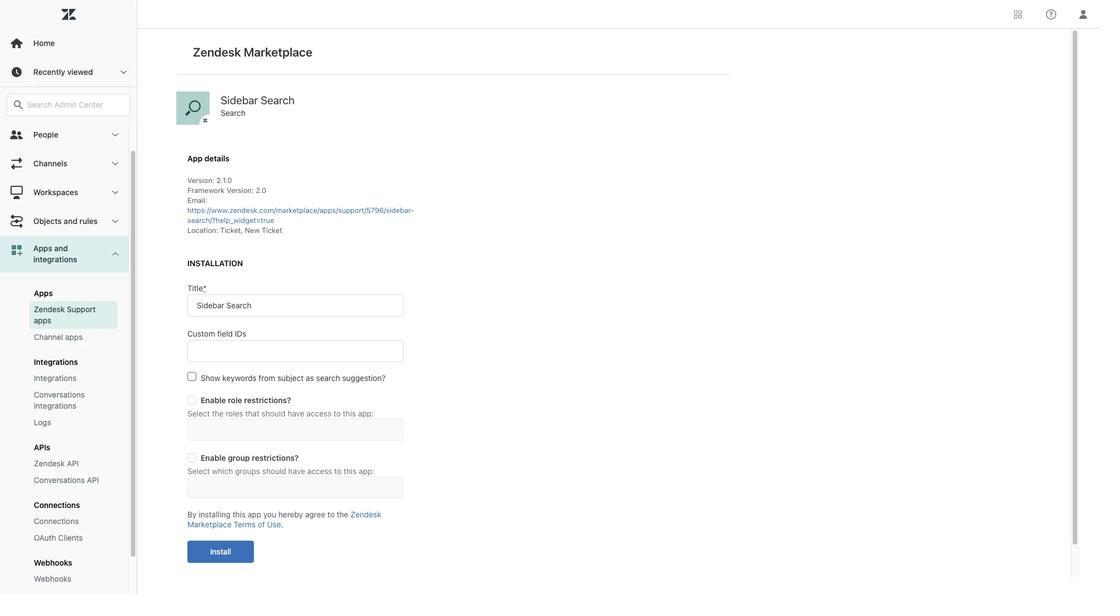 Task type: describe. For each thing, give the bounding box(es) containing it.
integrations for the integrations element within 'integrations' link
[[34, 373, 77, 383]]

connections for 2nd connections element
[[34, 517, 79, 526]]

api for zendesk api
[[67, 459, 79, 468]]

none search field inside primary element
[[1, 94, 136, 116]]

workspaces button
[[0, 178, 129, 207]]

oauth clients element
[[34, 533, 83, 544]]

viewed
[[67, 67, 93, 77]]

apps for apps element
[[34, 289, 53, 298]]

recently viewed
[[33, 67, 93, 77]]

apps and integrations button
[[0, 236, 129, 272]]

zendesk for zendesk support apps
[[34, 305, 65, 314]]

oauth
[[34, 533, 56, 543]]

zendesk support apps link
[[29, 301, 118, 329]]

support
[[67, 305, 96, 314]]

user menu image
[[1077, 7, 1091, 21]]

1 integrations element from the top
[[34, 357, 78, 367]]

apis
[[34, 443, 50, 452]]

clients
[[58, 533, 83, 543]]

integrations inside conversations integrations
[[34, 401, 76, 411]]

people button
[[0, 120, 129, 149]]

help image
[[1047, 9, 1057, 19]]

connections for 2nd connections element from the bottom of the apps and integrations 'group'
[[34, 500, 80, 510]]

apis element
[[34, 443, 50, 452]]

zendesk api link
[[29, 456, 118, 472]]

integrations inside dropdown button
[[33, 255, 77, 264]]

conversations integrations link
[[29, 387, 118, 414]]

zendesk support apps
[[34, 305, 96, 325]]

logs
[[34, 418, 51, 427]]

zendesk for zendesk api
[[34, 459, 65, 468]]

integrations link
[[29, 370, 118, 387]]

conversations api
[[34, 475, 99, 485]]

logs link
[[29, 414, 118, 431]]

channel
[[34, 332, 63, 342]]

conversations api link
[[29, 472, 118, 489]]

tree item inside primary element
[[0, 236, 129, 595]]

workspaces
[[33, 188, 78, 197]]

home
[[33, 38, 55, 48]]

oauth clients
[[34, 533, 83, 543]]

apps and integrations group
[[0, 272, 129, 595]]

home button
[[0, 29, 137, 58]]

zendesk support apps element
[[34, 304, 113, 326]]

channel apps
[[34, 332, 83, 342]]



Task type: vqa. For each thing, say whether or not it's contained in the screenshot.
"Apps" in the "Apps and integrations" group
no



Task type: locate. For each thing, give the bounding box(es) containing it.
channel apps element
[[34, 332, 83, 343]]

conversations api element
[[34, 475, 99, 486]]

connections element
[[34, 500, 80, 510], [34, 516, 79, 527]]

conversations down 'integrations' link
[[34, 390, 85, 399]]

1 vertical spatial integrations
[[34, 401, 76, 411]]

0 vertical spatial connections
[[34, 500, 80, 510]]

0 vertical spatial integrations
[[33, 255, 77, 264]]

conversations for api
[[34, 475, 85, 485]]

0 vertical spatial conversations
[[34, 390, 85, 399]]

1 horizontal spatial apps
[[65, 332, 83, 342]]

integrations
[[34, 357, 78, 367], [34, 373, 77, 383]]

tree item containing apps and integrations
[[0, 236, 129, 595]]

integrations for 1st the integrations element
[[34, 357, 78, 367]]

tree inside primary element
[[0, 120, 137, 595]]

0 vertical spatial api
[[67, 459, 79, 468]]

integrations
[[33, 255, 77, 264], [34, 401, 76, 411]]

1 connections element from the top
[[34, 500, 80, 510]]

connections up connections link
[[34, 500, 80, 510]]

integrations element inside 'integrations' link
[[34, 373, 77, 384]]

integrations up 'integrations' link
[[34, 357, 78, 367]]

1 zendesk from the top
[[34, 305, 65, 314]]

webhooks inside "link"
[[34, 574, 71, 584]]

conversations
[[34, 390, 85, 399], [34, 475, 85, 485]]

0 vertical spatial connections element
[[34, 500, 80, 510]]

webhooks element
[[34, 558, 72, 568], [34, 574, 71, 585]]

1 vertical spatial webhooks
[[34, 574, 71, 584]]

1 vertical spatial conversations
[[34, 475, 85, 485]]

channels
[[33, 159, 67, 168]]

api
[[67, 459, 79, 468], [87, 475, 99, 485]]

1 vertical spatial apps
[[34, 289, 53, 298]]

zendesk inside zendesk support apps
[[34, 305, 65, 314]]

integrations element up conversations integrations
[[34, 373, 77, 384]]

1 vertical spatial and
[[54, 244, 68, 253]]

1 webhooks element from the top
[[34, 558, 72, 568]]

and for objects
[[64, 216, 77, 226]]

webhooks element inside "link"
[[34, 574, 71, 585]]

integrations up apps element
[[33, 255, 77, 264]]

2 connections element from the top
[[34, 516, 79, 527]]

apps down objects on the top of page
[[33, 244, 52, 253]]

1 webhooks from the top
[[34, 558, 72, 568]]

1 vertical spatial connections element
[[34, 516, 79, 527]]

connections up oauth clients
[[34, 517, 79, 526]]

connections element up connections link
[[34, 500, 80, 510]]

api for conversations api
[[87, 475, 99, 485]]

0 horizontal spatial api
[[67, 459, 79, 468]]

zendesk api element
[[34, 458, 79, 469]]

0 vertical spatial apps
[[34, 316, 51, 325]]

apps and integrations
[[33, 244, 77, 264]]

conversations down zendesk api element
[[34, 475, 85, 485]]

connections
[[34, 500, 80, 510], [34, 517, 79, 526]]

recently
[[33, 67, 65, 77]]

objects
[[33, 216, 62, 226]]

and inside "dropdown button"
[[64, 216, 77, 226]]

zendesk api
[[34, 459, 79, 468]]

apps inside zendesk support apps
[[34, 316, 51, 325]]

objects and rules
[[33, 216, 98, 226]]

zendesk products image
[[1015, 10, 1023, 18]]

1 integrations from the top
[[34, 357, 78, 367]]

0 vertical spatial zendesk
[[34, 305, 65, 314]]

tree containing people
[[0, 120, 137, 595]]

2 webhooks from the top
[[34, 574, 71, 584]]

and for apps
[[54, 244, 68, 253]]

primary element
[[0, 0, 138, 595]]

zendesk
[[34, 305, 65, 314], [34, 459, 65, 468]]

integrations up logs
[[34, 401, 76, 411]]

rules
[[79, 216, 98, 226]]

apps inside 'group'
[[34, 289, 53, 298]]

people
[[33, 130, 58, 139]]

channels button
[[0, 149, 129, 178]]

0 vertical spatial integrations
[[34, 357, 78, 367]]

and
[[64, 216, 77, 226], [54, 244, 68, 253]]

0 vertical spatial webhooks element
[[34, 558, 72, 568]]

channel apps link
[[29, 329, 118, 346]]

1 vertical spatial connections
[[34, 517, 79, 526]]

webhooks
[[34, 558, 72, 568], [34, 574, 71, 584]]

recently viewed button
[[0, 58, 137, 87]]

apps element
[[34, 289, 53, 298]]

2 integrations element from the top
[[34, 373, 77, 384]]

1 conversations from the top
[[34, 390, 85, 399]]

and left rules on the left of the page
[[64, 216, 77, 226]]

apps down zendesk support apps link
[[65, 332, 83, 342]]

2 webhooks element from the top
[[34, 574, 71, 585]]

1 vertical spatial integrations
[[34, 373, 77, 383]]

2 conversations from the top
[[34, 475, 85, 485]]

0 vertical spatial and
[[64, 216, 77, 226]]

integrations element up 'integrations' link
[[34, 357, 78, 367]]

1 vertical spatial apps
[[65, 332, 83, 342]]

Search Admin Center field
[[27, 100, 123, 110]]

webhooks link
[[29, 571, 118, 588]]

1 vertical spatial zendesk
[[34, 459, 65, 468]]

0 horizontal spatial apps
[[34, 316, 51, 325]]

1 vertical spatial api
[[87, 475, 99, 485]]

and inside apps and integrations
[[54, 244, 68, 253]]

2 connections from the top
[[34, 517, 79, 526]]

2 integrations from the top
[[34, 373, 77, 383]]

objects and rules button
[[0, 207, 129, 236]]

apps for apps and integrations
[[33, 244, 52, 253]]

conversations integrations
[[34, 390, 85, 411]]

None search field
[[1, 94, 136, 116]]

tree
[[0, 120, 137, 595]]

api down zendesk api link
[[87, 475, 99, 485]]

0 vertical spatial apps
[[33, 244, 52, 253]]

zendesk down apis element
[[34, 459, 65, 468]]

1 vertical spatial integrations element
[[34, 373, 77, 384]]

apps up channel
[[34, 316, 51, 325]]

connections inside connections link
[[34, 517, 79, 526]]

apps inside apps and integrations
[[33, 244, 52, 253]]

conversations integrations element
[[34, 389, 113, 412]]

integrations element
[[34, 357, 78, 367], [34, 373, 77, 384]]

0 vertical spatial integrations element
[[34, 357, 78, 367]]

zendesk down apps element
[[34, 305, 65, 314]]

2 zendesk from the top
[[34, 459, 65, 468]]

1 connections from the top
[[34, 500, 80, 510]]

api up "conversations api" link
[[67, 459, 79, 468]]

apps
[[34, 316, 51, 325], [65, 332, 83, 342]]

logs element
[[34, 417, 51, 428]]

oauth clients link
[[29, 530, 118, 547]]

integrations up conversations integrations
[[34, 373, 77, 383]]

connections link
[[29, 513, 118, 530]]

1 horizontal spatial api
[[87, 475, 99, 485]]

0 vertical spatial webhooks
[[34, 558, 72, 568]]

and down objects and rules "dropdown button"
[[54, 244, 68, 253]]

conversations for integrations
[[34, 390, 85, 399]]

tree item
[[0, 236, 129, 595]]

1 vertical spatial webhooks element
[[34, 574, 71, 585]]

apps
[[33, 244, 52, 253], [34, 289, 53, 298]]

connections element up oauth clients
[[34, 516, 79, 527]]

apps up zendesk support apps
[[34, 289, 53, 298]]



